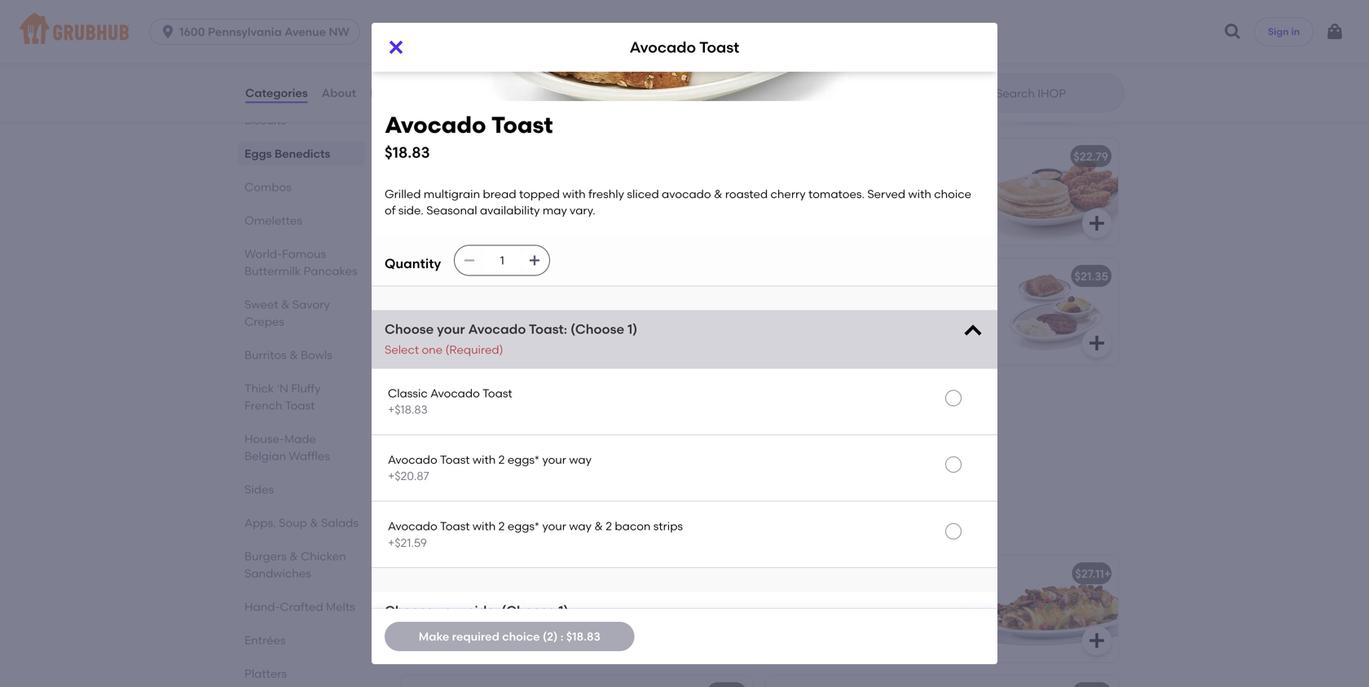 Task type: locate. For each thing, give the bounding box(es) containing it.
0 horizontal spatial omelette
[[494, 567, 546, 581]]

1 vertical spatial chicken
[[898, 189, 941, 203]]

0 horizontal spatial pork
[[505, 326, 530, 339]]

pancakes. inside the t-bone steak* grilled & served with 3 eggs* your way & 3 fluffy buttermilk pancakes.
[[411, 206, 468, 220]]

toast. inside 2  impossible™ plant-based sausages, scrambled cage-free egg whites, seasonal fresh fruit & choice of 2 protein pancakes or multigrain toast.
[[776, 359, 808, 373]]

quick 2-egg breakfast image
[[631, 258, 753, 364]]

0 horizontal spatial pancakes
[[559, 69, 613, 83]]

with
[[776, 86, 799, 100], [579, 173, 602, 187], [563, 187, 586, 201], [909, 187, 932, 201], [812, 189, 835, 203], [776, 222, 799, 236], [589, 412, 612, 426], [549, 445, 572, 459], [473, 453, 496, 467], [473, 519, 496, 533]]

toast inside avocado toast with 2 eggs* your way +$20.87
[[440, 453, 470, 467]]

$25.79
[[704, 567, 740, 581]]

3 inside four buttermilk crispy chicken strips made with all-natural chicken breast & 3 buttermilk pancakes. served with choice of sauce.
[[788, 206, 794, 220]]

multigrain inside 2  impossible™ plant-based sausages, scrambled cage-free egg whites, seasonal fresh fruit & choice of 2 protein pancakes or multigrain toast.
[[912, 342, 969, 356]]

hash up smoked
[[525, 293, 552, 306]]

omelettes up spicy
[[398, 518, 487, 539]]

omelette right 'big'
[[832, 567, 885, 581]]

& inside 2  impossible™ plant-based sausages, scrambled cage-free egg whites, seasonal fresh fruit & choice of 2 protein pancakes or multigrain toast.
[[924, 326, 933, 339]]

2 bone from the top
[[422, 173, 450, 187]]

seasonal right +$20.87
[[453, 462, 504, 476]]

plant-
[[854, 293, 888, 306]]

bacon inside two eggs* your way, hash browns, 2 custom-cured hickory-smoked bacon strips or 2 pork sausage links & toast.
[[411, 326, 447, 339]]

2 omelette from the left
[[832, 567, 885, 581]]

of up quantity
[[385, 204, 396, 217]]

1 horizontal spatial bacon
[[466, 53, 502, 67]]

1 vertical spatial $22.79
[[1074, 150, 1109, 163]]

bone for steak*
[[422, 173, 450, 187]]

1 choose from the top
[[385, 321, 434, 337]]

avocado left $22.79 +
[[630, 38, 696, 56]]

french up house-
[[245, 399, 283, 413]]

1 vertical spatial omelettes
[[398, 518, 487, 539]]

1 horizontal spatial (choose
[[571, 321, 625, 337]]

+$18.83
[[388, 403, 428, 417]]

side. up quantity
[[399, 204, 424, 217]]

availability down grilled
[[480, 204, 540, 217]]

0 horizontal spatial 1)
[[559, 603, 569, 619]]

(choose down 'browns,'
[[571, 321, 625, 337]]

availability up avocado toast with 2 eggs* your way & 2 bacon strips +$21.59
[[506, 462, 566, 476]]

impossible™ inside 2  impossible™ plant-based sausages, scrambled cage-free egg whites, seasonal fresh fruit & choice of 2 protein pancakes or multigrain toast.
[[785, 293, 852, 306]]

chicken left 'breast' on the right top of page
[[898, 189, 941, 203]]

+
[[740, 30, 746, 44], [740, 269, 746, 283], [740, 567, 746, 581], [1105, 567, 1112, 581]]

1 vertical spatial strips
[[450, 326, 479, 339]]

2 t- from the top
[[411, 173, 422, 187]]

country fried steak & eggs image
[[996, 19, 1119, 125]]

eggs* inside two eggs* your way, hash browns, 2 custom-cured hickory-smoked bacon strips or 2 pork sausage links & toast.
[[436, 293, 468, 306]]

strips inside avocado toast with 2 eggs* your way & 2 bacon strips +$21.59
[[654, 519, 683, 533]]

seasonal down steak*
[[427, 204, 477, 217]]

0 horizontal spatial french
[[245, 399, 283, 413]]

steak up steak*
[[453, 150, 485, 163]]

0 vertical spatial choose
[[385, 321, 434, 337]]

fluffy right new
[[563, 86, 593, 100]]

pancakes. down browns
[[776, 119, 833, 133]]

apps,
[[245, 516, 276, 530]]

fluffy up *gravy
[[840, 102, 867, 116]]

0 horizontal spatial cherry
[[411, 445, 446, 459]]

t- inside the t-bone steak* grilled & served with 3 eggs* your way & 3 fluffy buttermilk pancakes.
[[411, 173, 422, 187]]

pork right strips,
[[549, 53, 574, 67]]

all-
[[838, 189, 856, 203]]

1)
[[628, 321, 638, 337], [559, 603, 569, 619]]

1 horizontal spatial roasted
[[726, 187, 768, 201]]

0 vertical spatial bone
[[422, 150, 450, 163]]

0 horizontal spatial toast.
[[422, 342, 454, 356]]

0 horizontal spatial fluffy
[[519, 189, 546, 203]]

of down 'whites,'
[[776, 342, 787, 356]]

of inside 2 eggs*, 2 bacon strips, 2 pork sausage links, 2 buttermilk pancakes & 1 slice of our new thick 'n fluffy french toast.
[[456, 86, 467, 100]]

choice inside 2  impossible™ plant-based sausages, scrambled cage-free egg whites, seasonal fresh fruit & choice of 2 protein pancakes or multigrain toast.
[[935, 326, 973, 339]]

svg image
[[1224, 22, 1243, 42], [1326, 22, 1345, 42], [160, 24, 176, 40], [387, 38, 406, 57], [722, 94, 742, 113], [463, 254, 476, 267], [962, 320, 985, 343]]

t-
[[411, 150, 422, 163], [411, 173, 422, 187]]

sauce.
[[856, 222, 892, 236]]

+ for $25.79
[[740, 567, 746, 581]]

way inside avocado toast with 2 eggs* your way +$20.87
[[569, 453, 592, 467]]

smoked
[[537, 309, 580, 323]]

hash up pork.
[[942, 86, 969, 100]]

1600 pennsylvania avenue nw
[[179, 25, 350, 39]]

t-bone steak & eggs image
[[631, 139, 753, 245]]

your inside golden-battered beef steak smothered in hearty gravy. served with 2 eggs* your way, golden hash browns & 2 fluffy buttermilk pancakes.   *gravy may contain pork.
[[846, 86, 870, 100]]

eggs* down t-bone steak & eggs
[[411, 189, 443, 203]]

avocado up (required) at the left of the page
[[468, 321, 526, 337]]

avocado right classic
[[431, 386, 480, 400]]

0 horizontal spatial thick
[[245, 382, 274, 395]]

0 vertical spatial fluffy
[[563, 86, 593, 100]]

0 vertical spatial chicken
[[898, 173, 941, 187]]

french down 1
[[411, 102, 449, 116]]

3 for four buttermilk crispy chicken strips made with all-natural chicken breast & 3 buttermilk pancakes. served with choice of sauce.
[[788, 206, 794, 220]]

freshly
[[589, 187, 625, 201], [411, 429, 447, 443]]

bone inside the t-bone steak* grilled & served with 3 eggs* your way & 3 fluffy buttermilk pancakes.
[[422, 173, 450, 187]]

& inside two eggs* your way, hash browns, 2 custom-cured hickory-smoked bacon strips or 2 pork sausage links & toast.
[[411, 342, 420, 356]]

eggs*
[[811, 86, 843, 100], [411, 189, 443, 203], [436, 293, 468, 306], [508, 453, 540, 467], [508, 519, 540, 533]]

avocado inside classic avocado toast +$18.83
[[431, 386, 480, 400]]

buttermilk inside 2 eggs*, 2 bacon strips, 2 pork sausage links, 2 buttermilk pancakes & 1 slice of our new thick 'n fluffy french toast.
[[499, 69, 556, 83]]

2 vertical spatial multigrain
[[450, 412, 506, 426]]

toast. down custom-
[[422, 342, 454, 356]]

combos
[[245, 180, 292, 194]]

toast. down protein in the right of the page
[[776, 359, 808, 373]]

1 horizontal spatial omelette
[[832, 567, 885, 581]]

0 horizontal spatial avocado
[[484, 429, 534, 443]]

your
[[846, 86, 870, 100], [446, 189, 470, 203], [471, 293, 495, 306], [437, 321, 465, 337], [543, 453, 567, 467], [543, 519, 567, 533], [437, 603, 465, 619]]

crepes
[[245, 315, 285, 329]]

2 choose from the top
[[385, 603, 434, 619]]

+ for $22.79
[[740, 30, 746, 44]]

2 vertical spatial may
[[569, 462, 593, 476]]

1 horizontal spatial thick
[[517, 86, 546, 100]]

2 horizontal spatial strips
[[944, 173, 973, 187]]

roasted
[[726, 187, 768, 201], [548, 429, 590, 443]]

or inside two eggs* your way, hash browns, 2 custom-cured hickory-smoked bacon strips or 2 pork sausage links & toast.
[[482, 326, 493, 339]]

1 horizontal spatial cherry
[[771, 187, 806, 201]]

thick down the 'burritos'
[[245, 382, 274, 395]]

$27.11
[[1076, 567, 1105, 581]]

2  impossible™ plant-based sausages, scrambled cage-free egg whites, seasonal fresh fruit & choice of 2 protein pancakes or multigrain toast.
[[776, 293, 976, 373]]

0 horizontal spatial freshly
[[411, 429, 447, 443]]

belgian
[[245, 449, 286, 463]]

pancakes. inside four buttermilk crispy chicken strips made with all-natural chicken breast & 3 buttermilk pancakes. served with choice of sauce.
[[856, 206, 913, 220]]

your inside choose your avocado toast: (choose 1) select one (required)
[[437, 321, 465, 337]]

fluffy down bowls
[[291, 382, 321, 395]]

way for +$20.87
[[569, 453, 592, 467]]

$18.83 inside avocado toast $18.83
[[385, 144, 430, 162]]

tomatoes. down crispy
[[809, 187, 865, 201]]

t- down reviews button
[[411, 150, 422, 163]]

*gravy
[[836, 119, 874, 133]]

$22.79 for $22.79 +
[[705, 30, 740, 44]]

multigrain down free
[[912, 342, 969, 356]]

impossible™ up sausages, on the top right
[[785, 293, 852, 306]]

omelettes down combos
[[245, 214, 302, 227]]

soup
[[279, 516, 307, 530]]

1 horizontal spatial 'n
[[549, 86, 561, 100]]

about button
[[321, 64, 357, 122]]

pancakes inside 2 eggs*, 2 bacon strips, 2 pork sausage links, 2 buttermilk pancakes & 1 slice of our new thick 'n fluffy french toast.
[[559, 69, 613, 83]]

pork inside 2 eggs*, 2 bacon strips, 2 pork sausage links, 2 buttermilk pancakes & 1 slice of our new thick 'n fluffy french toast.
[[549, 53, 574, 67]]

eggs down biscuits
[[245, 147, 272, 161]]

vary.
[[570, 204, 596, 217], [411, 479, 437, 492]]

3
[[604, 173, 611, 187], [509, 189, 516, 203], [788, 206, 794, 220]]

platters
[[245, 667, 287, 681]]

sign in
[[1269, 26, 1301, 37]]

choose for choose your side: (choose 1)
[[385, 603, 434, 619]]

eggs* inside avocado toast with 2 eggs* your way +$20.87
[[508, 453, 540, 467]]

sides
[[245, 483, 274, 497]]

bone down slice
[[422, 150, 450, 163]]

1 horizontal spatial omelettes
[[398, 518, 487, 539]]

bread down grilled
[[483, 187, 517, 201]]

t- for t-bone steak* grilled & served with 3 eggs* your way & 3 fluffy buttermilk pancakes.
[[411, 173, 422, 187]]

pancakes. down natural
[[856, 206, 913, 220]]

eggs up grilled
[[500, 150, 527, 163]]

1 horizontal spatial may
[[569, 462, 593, 476]]

3 down made
[[788, 206, 794, 220]]

way, up the hickory-
[[497, 293, 522, 306]]

burritos
[[245, 348, 287, 362]]

scrambled
[[834, 309, 894, 323]]

eggs* inside golden-battered beef steak smothered in hearty gravy. served with 2 eggs* your way, golden hash browns & 2 fluffy buttermilk pancakes.   *gravy may contain pork.
[[811, 86, 843, 100]]

1 t- from the top
[[411, 150, 422, 163]]

eggs* up spicy poblano omelette
[[508, 519, 540, 533]]

in right sign
[[1292, 26, 1301, 37]]

0 horizontal spatial hash
[[525, 293, 552, 306]]

0 vertical spatial $18.83
[[385, 144, 430, 162]]

salads
[[321, 516, 359, 530]]

main navigation navigation
[[0, 0, 1370, 64]]

'n right new
[[549, 86, 561, 100]]

tomatoes. down classic avocado toast +$18.83 at left bottom
[[449, 445, 505, 459]]

your inside avocado toast with 2 eggs* your way +$20.87
[[543, 453, 567, 467]]

0 vertical spatial availability
[[480, 204, 540, 217]]

contain
[[904, 119, 947, 133]]

2 vertical spatial strips
[[654, 519, 683, 533]]

house-made belgian waffles
[[245, 432, 330, 463]]

fluffy
[[563, 86, 593, 100], [291, 382, 321, 395]]

of left our
[[456, 86, 467, 100]]

avocado toast $18.83
[[385, 111, 553, 162]]

pork
[[549, 53, 574, 67], [505, 326, 530, 339]]

avocado down slice
[[385, 111, 486, 139]]

avocado toast
[[630, 38, 740, 56], [411, 389, 494, 403]]

sausages,
[[776, 309, 832, 323]]

make
[[419, 630, 450, 644]]

$18.83 down reviews button
[[385, 144, 430, 162]]

1 vertical spatial choose
[[385, 603, 434, 619]]

grilled multigrain bread topped with freshly sliced avocado & roasted cherry tomatoes. served with choice of side. seasonal availability may vary.
[[385, 187, 975, 217], [411, 412, 612, 492]]

1) up : on the bottom
[[559, 603, 569, 619]]

$22.79
[[705, 30, 740, 44], [1074, 150, 1109, 163]]

may up avocado toast with 2 eggs* your way & 2 bacon strips +$21.59
[[569, 462, 593, 476]]

fluffy down grilled
[[519, 189, 546, 203]]

2 chicken from the top
[[898, 189, 941, 203]]

0 vertical spatial grilled multigrain bread topped with freshly sliced avocado & roasted cherry tomatoes. served with choice of side. seasonal availability may vary.
[[385, 187, 975, 217]]

buttermilk
[[499, 69, 556, 83], [870, 102, 926, 116], [803, 173, 860, 187], [548, 189, 605, 203], [797, 206, 854, 220]]

of inside 2  impossible™ plant-based sausages, scrambled cage-free egg whites, seasonal fresh fruit & choice of 2 protein pancakes or multigrain toast.
[[776, 342, 787, 356]]

1600 pennsylvania avenue nw button
[[149, 19, 367, 45]]

buttermilk down 'served'
[[548, 189, 605, 203]]

0 horizontal spatial sliced
[[449, 429, 482, 443]]

way inside the t-bone steak* grilled & served with 3 eggs* your way & 3 fluffy buttermilk pancakes.
[[473, 189, 495, 203]]

avocado up +$21.59
[[388, 519, 438, 533]]

0 vertical spatial french
[[411, 102, 449, 116]]

(choose up make required choice (2) : $18.83
[[502, 603, 556, 619]]

omelette down avocado toast with 2 eggs* your way & 2 bacon strips +$21.59
[[494, 567, 546, 581]]

pork down the hickory-
[[505, 326, 530, 339]]

grilled down classic
[[411, 412, 447, 426]]

1 horizontal spatial fluffy
[[563, 86, 593, 100]]

choice inside four buttermilk crispy chicken strips made with all-natural chicken breast & 3 buttermilk pancakes. served with choice of sauce.
[[802, 222, 840, 236]]

buttermilk up all-
[[803, 173, 860, 187]]

(choose inside choose your avocado toast: (choose 1) select one (required)
[[571, 321, 625, 337]]

cherry
[[771, 187, 806, 201], [411, 445, 446, 459]]

vary. down 'served'
[[570, 204, 596, 217]]

with inside the t-bone steak* grilled & served with 3 eggs* your way & 3 fluffy buttermilk pancakes.
[[579, 173, 602, 187]]

new
[[776, 269, 802, 283]]

1 vertical spatial sliced
[[449, 429, 482, 443]]

quick
[[411, 269, 444, 283]]

combo
[[1036, 269, 1078, 283]]

reviews button
[[369, 64, 416, 122]]

svg image left sign
[[1224, 22, 1243, 42]]

avocado toast image
[[631, 378, 753, 484]]

1 vertical spatial fluffy
[[519, 189, 546, 203]]

0 vertical spatial multigrain
[[424, 187, 480, 201]]

grilled up quantity
[[385, 187, 421, 201]]

strips inside four buttermilk crispy chicken strips made with all-natural chicken breast & 3 buttermilk pancakes. served with choice of sauce.
[[944, 173, 973, 187]]

$21.35
[[1075, 269, 1109, 283]]

impossible™ for plant-
[[804, 269, 872, 283]]

t- for t-bone steak & eggs
[[411, 150, 422, 163]]

0 vertical spatial side.
[[399, 204, 424, 217]]

0 vertical spatial may
[[877, 119, 902, 133]]

1 vertical spatial hash
[[525, 293, 552, 306]]

0 horizontal spatial $18.83
[[385, 144, 430, 162]]

1 vertical spatial pancakes
[[841, 342, 896, 356]]

house-
[[245, 432, 284, 446]]

way inside avocado toast with 2 eggs* your way & 2 bacon strips +$21.59
[[569, 519, 592, 533]]

'n down burritos & bowls
[[277, 382, 289, 395]]

grilled
[[385, 187, 421, 201], [411, 412, 447, 426]]

or down fruit
[[898, 342, 910, 356]]

choose up "select"
[[385, 321, 434, 337]]

svg image left 1600
[[160, 24, 176, 40]]

in inside button
[[1292, 26, 1301, 37]]

0 vertical spatial tomatoes.
[[809, 187, 865, 201]]

2 vertical spatial way
[[569, 519, 592, 533]]

our
[[470, 86, 488, 100]]

whites,
[[776, 326, 815, 339]]

0 horizontal spatial $22.79
[[705, 30, 740, 44]]

1 vertical spatial steak
[[797, 567, 829, 581]]

& inside 2 eggs*, 2 bacon strips, 2 pork sausage links, 2 buttermilk pancakes & 1 slice of our new thick 'n fluffy french toast.
[[411, 86, 420, 100]]

0 vertical spatial in
[[1292, 26, 1301, 37]]

1 bone from the top
[[422, 150, 450, 163]]

1 vertical spatial t-
[[411, 173, 422, 187]]

buttermilk inside the t-bone steak* grilled & served with 3 eggs* your way & 3 fluffy buttermilk pancakes.
[[548, 189, 605, 203]]

0 horizontal spatial pancakes.
[[411, 206, 468, 220]]

omelette for spicy poblano omelette
[[494, 567, 546, 581]]

1 horizontal spatial pork
[[549, 53, 574, 67]]

thick right new
[[517, 86, 546, 100]]

1 vertical spatial thick
[[245, 382, 274, 395]]

quantity
[[385, 256, 441, 271]]

cherry up +$20.87
[[411, 445, 446, 459]]

$18.83 right : on the bottom
[[567, 630, 601, 644]]

vary. up +$21.59
[[411, 479, 437, 492]]

1 vertical spatial in
[[839, 69, 849, 83]]

in inside golden-battered beef steak smothered in hearty gravy. served with 2 eggs* your way, golden hash browns & 2 fluffy buttermilk pancakes.   *gravy may contain pork.
[[839, 69, 849, 83]]

bone left steak*
[[422, 173, 450, 187]]

side. down +$18.83
[[425, 462, 450, 476]]

required
[[452, 630, 500, 644]]

with inside avocado toast with 2 eggs* your way +$20.87
[[473, 453, 496, 467]]

served inside four buttermilk crispy chicken strips made with all-natural chicken breast & 3 buttermilk pancakes. served with choice of sauce.
[[916, 206, 954, 220]]

may
[[877, 119, 902, 133], [543, 204, 567, 217], [569, 462, 593, 476]]

0 vertical spatial cherry
[[771, 187, 806, 201]]

in down battered
[[839, 69, 849, 83]]

0 vertical spatial avocado toast
[[630, 38, 740, 56]]

svg image right free
[[962, 320, 985, 343]]

& inside golden-battered beef steak smothered in hearty gravy. served with 2 eggs* your way, golden hash browns & 2 fluffy buttermilk pancakes.   *gravy may contain pork.
[[819, 102, 828, 116]]

1 vertical spatial bacon
[[411, 326, 447, 339]]

steak right 'big'
[[797, 567, 829, 581]]

impossible™ up 'plant-'
[[804, 269, 872, 283]]

eggs* down 2-
[[436, 293, 468, 306]]

+ for $27.11
[[1105, 567, 1112, 581]]

1 horizontal spatial sliced
[[627, 187, 659, 201]]

0 horizontal spatial roasted
[[548, 429, 590, 443]]

1 vertical spatial tomatoes.
[[449, 445, 505, 459]]

3 right 'served'
[[604, 173, 611, 187]]

1 vertical spatial multigrain
[[912, 342, 969, 356]]

1) right links
[[628, 321, 638, 337]]

buttermilk inside golden-battered beef steak smothered in hearty gravy. served with 2 eggs* your way, golden hash browns & 2 fluffy buttermilk pancakes.   *gravy may contain pork.
[[870, 102, 926, 116]]

1 vertical spatial may
[[543, 204, 567, 217]]

chicken right crispy
[[898, 173, 941, 187]]

0 horizontal spatial vary.
[[411, 479, 437, 492]]

1 vertical spatial bone
[[422, 173, 450, 187]]

steak
[[453, 150, 485, 163], [797, 567, 829, 581]]

of left sauce.
[[842, 222, 853, 236]]

$22.79 for $22.79
[[1074, 150, 1109, 163]]

1 horizontal spatial side.
[[425, 462, 450, 476]]

1 omelette from the left
[[494, 567, 546, 581]]

eggs* up avocado toast with 2 eggs* your way & 2 bacon strips +$21.59
[[508, 453, 540, 467]]

thick inside the "thick 'n fluffy french toast"
[[245, 382, 274, 395]]

chicken & pancakes image
[[996, 139, 1119, 245]]

3 down grilled
[[509, 189, 516, 203]]

0 horizontal spatial 'n
[[277, 382, 289, 395]]

0 horizontal spatial or
[[482, 326, 493, 339]]

1 horizontal spatial hash
[[942, 86, 969, 100]]

eggs* down 'smothered'
[[811, 86, 843, 100]]

0 vertical spatial (choose
[[571, 321, 625, 337]]

t-bone steak* grilled & served with 3 eggs* your way & 3 fluffy buttermilk pancakes.
[[411, 173, 611, 220]]

may inside golden-battered beef steak smothered in hearty gravy. served with 2 eggs* your way, golden hash browns & 2 fluffy buttermilk pancakes.   *gravy may contain pork.
[[877, 119, 902, 133]]

2 horizontal spatial pancakes.
[[856, 206, 913, 220]]

1 horizontal spatial eggs
[[500, 150, 527, 163]]

1 vertical spatial vary.
[[411, 479, 437, 492]]

1 vertical spatial sausage
[[533, 326, 580, 339]]

strips inside two eggs* your way, hash browns, 2 custom-cured hickory-smoked bacon strips or 2 pork sausage links & toast.
[[450, 326, 479, 339]]

hickory-
[[492, 309, 537, 323]]

buttermilk down strips,
[[499, 69, 556, 83]]

buttermilk down golden
[[870, 102, 926, 116]]

your inside avocado toast with 2 eggs* your way & 2 bacon strips +$21.59
[[543, 519, 567, 533]]

toast inside avocado toast $18.83
[[491, 111, 553, 139]]

1 vertical spatial 1)
[[559, 603, 569, 619]]

bone for steak
[[422, 150, 450, 163]]

multigrain down steak*
[[424, 187, 480, 201]]

may right *gravy
[[877, 119, 902, 133]]

may down 'served'
[[543, 204, 567, 217]]

choose inside choose your avocado toast: (choose 1) select one (required)
[[385, 321, 434, 337]]

0 horizontal spatial avocado toast
[[411, 389, 494, 403]]

sausage
[[411, 69, 458, 83], [533, 326, 580, 339]]

svg image
[[1088, 94, 1107, 113], [1088, 214, 1107, 233], [529, 254, 542, 267], [1088, 333, 1107, 353], [962, 602, 985, 625], [1088, 631, 1107, 651]]

t- left steak*
[[411, 173, 422, 187]]

pancakes
[[559, 69, 613, 83], [841, 342, 896, 356]]

$19.79
[[707, 269, 740, 283]]

1 horizontal spatial or
[[898, 342, 910, 356]]

omelette
[[494, 567, 546, 581], [832, 567, 885, 581]]

choose up make
[[385, 603, 434, 619]]

availability
[[480, 204, 540, 217], [506, 462, 566, 476]]

1) inside choose your avocado toast: (choose 1) select one (required)
[[628, 321, 638, 337]]

categories button
[[245, 64, 309, 122]]

pancakes.
[[776, 119, 833, 133], [411, 206, 468, 220], [856, 206, 913, 220]]

burgers
[[245, 550, 287, 563]]

0 vertical spatial omelettes
[[245, 214, 302, 227]]

& inside avocado toast with 2 eggs* your way & 2 bacon strips +$21.59
[[595, 519, 603, 533]]

1 vertical spatial side.
[[425, 462, 450, 476]]

avocado up +$20.87
[[388, 453, 438, 467]]

0 horizontal spatial in
[[839, 69, 849, 83]]

0 vertical spatial pancakes
[[559, 69, 613, 83]]

pancakes. down steak*
[[411, 206, 468, 220]]

way,
[[873, 86, 898, 100], [497, 293, 522, 306]]

gravy.
[[890, 69, 923, 83]]

svg image for new impossible™ plant-based sausage power combo image
[[1088, 333, 1107, 353]]

fluffy inside the t-bone steak* grilled & served with 3 eggs* your way & 3 fluffy buttermilk pancakes.
[[519, 189, 546, 203]]

served
[[539, 173, 576, 187]]

sausage down eggs*,
[[411, 69, 458, 83]]

way, down 'hearty' on the top right of the page
[[873, 86, 898, 100]]

1 vertical spatial topped
[[545, 412, 586, 426]]

way, inside golden-battered beef steak smothered in hearty gravy. served with 2 eggs* your way, golden hash browns & 2 fluffy buttermilk pancakes.   *gravy may contain pork.
[[873, 86, 898, 100]]

1 horizontal spatial freshly
[[589, 187, 625, 201]]

2-
[[447, 269, 458, 283]]

avocado down one at the left of the page
[[411, 389, 461, 403]]

1 vertical spatial impossible™
[[785, 293, 852, 306]]

bread up avocado toast with 2 eggs* your way +$20.87
[[509, 412, 543, 426]]

breast
[[944, 189, 980, 203]]

1 vertical spatial grilled multigrain bread topped with freshly sliced avocado & roasted cherry tomatoes. served with choice of side. seasonal availability may vary.
[[411, 412, 612, 492]]

multigrain up avocado toast with 2 eggs* your way +$20.87
[[450, 412, 506, 426]]

0 vertical spatial sausage
[[411, 69, 458, 83]]

split decision breakfast image
[[631, 19, 753, 125]]



Task type: vqa. For each thing, say whether or not it's contained in the screenshot.
"(619) 692-0423"
no



Task type: describe. For each thing, give the bounding box(es) containing it.
based
[[888, 293, 923, 306]]

chicken fajita omelette image
[[631, 676, 753, 687]]

your inside the t-bone steak* grilled & served with 3 eggs* your way & 3 fluffy buttermilk pancakes.
[[446, 189, 470, 203]]

toast:
[[529, 321, 568, 337]]

hearty
[[852, 69, 887, 83]]

your inside two eggs* your way, hash browns, 2 custom-cured hickory-smoked bacon strips or 2 pork sausage links & toast.
[[471, 293, 495, 306]]

french inside 2 eggs*, 2 bacon strips, 2 pork sausage links, 2 buttermilk pancakes & 1 slice of our new thick 'n fluffy french toast.
[[411, 102, 449, 116]]

2 eggs*, 2 bacon strips, 2 pork sausage links, 2 buttermilk pancakes & 1 slice of our new thick 'n fluffy french toast.
[[411, 53, 613, 116]]

burritos & bowls
[[245, 348, 333, 362]]

select
[[385, 343, 419, 357]]

Search IHOP search field
[[995, 86, 1120, 101]]

0 vertical spatial 3
[[604, 173, 611, 187]]

browns,
[[555, 293, 598, 306]]

pancakes inside 2  impossible™ plant-based sausages, scrambled cage-free egg whites, seasonal fresh fruit & choice of 2 protein pancakes or multigrain toast.
[[841, 342, 896, 356]]

svg image for the country fried steak & eggs image
[[1088, 94, 1107, 113]]

toast.
[[451, 102, 484, 116]]

1 vertical spatial cherry
[[411, 445, 446, 459]]

svg image for the chicken & pancakes image
[[1088, 214, 1107, 233]]

buttermilk down all-
[[797, 206, 854, 220]]

big steak omelette
[[776, 567, 885, 581]]

& inside sweet & savory crepes
[[281, 298, 290, 311]]

1
[[422, 86, 426, 100]]

+$20.87
[[388, 469, 429, 483]]

golden-
[[776, 53, 822, 67]]

fluffy inside the "thick 'n fluffy french toast"
[[291, 382, 321, 395]]

with inside avocado toast with 2 eggs* your way & 2 bacon strips +$21.59
[[473, 519, 496, 533]]

famous
[[282, 247, 326, 261]]

links
[[582, 326, 606, 339]]

'n inside 2 eggs*, 2 bacon strips, 2 pork sausage links, 2 buttermilk pancakes & 1 slice of our new thick 'n fluffy french toast.
[[549, 86, 561, 100]]

toast inside the "thick 'n fluffy french toast"
[[285, 399, 315, 413]]

new impossible™ plant-based sausage power combo
[[776, 269, 1078, 283]]

apps, soup & salads
[[245, 516, 359, 530]]

new
[[491, 86, 514, 100]]

hash inside two eggs* your way, hash browns, 2 custom-cured hickory-smoked bacon strips or 2 pork sausage links & toast.
[[525, 293, 552, 306]]

steak
[[901, 53, 931, 67]]

sandwiches
[[245, 567, 311, 581]]

chicken
[[301, 550, 346, 563]]

0 vertical spatial freshly
[[589, 187, 625, 201]]

1 vertical spatial freshly
[[411, 429, 447, 443]]

& inside four buttermilk crispy chicken strips made with all-natural chicken breast & 3 buttermilk pancakes. served with choice of sauce.
[[776, 206, 785, 220]]

way, inside two eggs* your way, hash browns, 2 custom-cured hickory-smoked bacon strips or 2 pork sausage links & toast.
[[497, 293, 522, 306]]

avocado toast with 2 eggs* your way +$20.87
[[388, 453, 592, 483]]

pancakes. inside golden-battered beef steak smothered in hearty gravy. served with 2 eggs* your way, golden hash browns & 2 fluffy buttermilk pancakes.   *gravy may contain pork.
[[776, 119, 833, 133]]

of inside four buttermilk crispy chicken strips made with all-natural chicken breast & 3 buttermilk pancakes. served with choice of sauce.
[[842, 222, 853, 236]]

0 vertical spatial grilled
[[385, 187, 421, 201]]

0 horizontal spatial may
[[543, 204, 567, 217]]

spicy
[[411, 567, 442, 581]]

1 vertical spatial (choose
[[502, 603, 556, 619]]

or inside 2  impossible™ plant-based sausages, scrambled cage-free egg whites, seasonal fresh fruit & choice of 2 protein pancakes or multigrain toast.
[[898, 342, 910, 356]]

:
[[561, 630, 564, 644]]

made
[[776, 189, 809, 203]]

breakfast
[[482, 269, 537, 283]]

+ for $19.79
[[740, 269, 746, 283]]

sweet
[[245, 298, 278, 311]]

nw
[[329, 25, 350, 39]]

avocado inside avocado toast with 2 eggs* your way & 2 bacon strips +$21.59
[[388, 519, 438, 533]]

made
[[284, 432, 316, 446]]

fluffy inside golden-battered beef steak smothered in hearty gravy. served with 2 eggs* your way, golden hash browns & 2 fluffy buttermilk pancakes.   *gravy may contain pork.
[[840, 102, 867, 116]]

free
[[930, 309, 951, 323]]

omelette for big steak omelette
[[832, 567, 885, 581]]

1 vertical spatial seasonal
[[453, 462, 504, 476]]

fluffy inside 2 eggs*, 2 bacon strips, 2 pork sausage links, 2 buttermilk pancakes & 1 slice of our new thick 'n fluffy french toast.
[[563, 86, 593, 100]]

(2)
[[543, 630, 558, 644]]

waffles
[[289, 449, 330, 463]]

avenue
[[285, 25, 326, 39]]

egg
[[458, 269, 480, 283]]

0 vertical spatial bread
[[483, 187, 517, 201]]

slice
[[429, 86, 454, 100]]

choose your avocado toast: (choose 1) select one (required)
[[385, 321, 638, 357]]

egg
[[954, 309, 976, 323]]

bacon inside 2 eggs*, 2 bacon strips, 2 pork sausage links, 2 buttermilk pancakes & 1 slice of our new thick 'n fluffy french toast.
[[466, 53, 502, 67]]

plant-
[[874, 269, 909, 283]]

big steak omelette image
[[996, 556, 1119, 662]]

0 vertical spatial sliced
[[627, 187, 659, 201]]

svg image right the sign in button
[[1326, 22, 1345, 42]]

savory
[[293, 298, 330, 311]]

& inside burgers & chicken sandwiches
[[290, 550, 298, 563]]

thick 'n fluffy french toast
[[245, 382, 321, 413]]

0 horizontal spatial tomatoes.
[[449, 445, 505, 459]]

poblano
[[444, 567, 491, 581]]

$22.79 +
[[705, 30, 746, 44]]

avocado inside choose your avocado toast: (choose 1) select one (required)
[[468, 321, 526, 337]]

hash inside golden-battered beef steak smothered in hearty gravy. served with 2 eggs* your way, golden hash browns & 2 fluffy buttermilk pancakes.   *gravy may contain pork.
[[942, 86, 969, 100]]

choose for choose your avocado toast: (choose 1) select one (required)
[[385, 321, 434, 337]]

0 horizontal spatial eggs
[[245, 147, 272, 161]]

0 vertical spatial avocado
[[662, 187, 712, 201]]

1 vertical spatial avocado
[[484, 429, 534, 443]]

two
[[411, 293, 433, 306]]

fruit
[[899, 326, 921, 339]]

2 inside avocado toast with 2 eggs* your way +$20.87
[[499, 453, 505, 467]]

steak*
[[453, 173, 488, 187]]

sausage inside two eggs* your way, hash browns, 2 custom-cured hickory-smoked bacon strips or 2 pork sausage links & toast.
[[533, 326, 580, 339]]

sausage
[[947, 269, 996, 283]]

1 vertical spatial grilled
[[411, 412, 447, 426]]

with inside golden-battered beef steak smothered in hearty gravy. served with 2 eggs* your way, golden hash browns & 2 fluffy buttermilk pancakes.   *gravy may contain pork.
[[776, 86, 799, 100]]

eggs* inside avocado toast with 2 eggs* your way & 2 bacon strips +$21.59
[[508, 519, 540, 533]]

golden
[[901, 86, 939, 100]]

world-famous buttermilk pancakes
[[245, 247, 358, 278]]

custom-
[[411, 309, 457, 323]]

cured
[[457, 309, 489, 323]]

pennsylvania
[[208, 25, 282, 39]]

eggs*,
[[420, 53, 454, 67]]

svg image left browns
[[722, 94, 742, 113]]

'n inside the "thick 'n fluffy french toast"
[[277, 382, 289, 395]]

1 vertical spatial roasted
[[548, 429, 590, 443]]

svg image up egg
[[463, 254, 476, 267]]

reviews
[[370, 86, 416, 100]]

sign in button
[[1255, 17, 1314, 46]]

bacon inside avocado toast with 2 eggs* your way & 2 bacon strips +$21.59
[[615, 519, 651, 533]]

0 vertical spatial roasted
[[726, 187, 768, 201]]

3 for t-bone steak* grilled & served with 3 eggs* your way & 3 fluffy buttermilk pancakes.
[[509, 189, 516, 203]]

fresh
[[869, 326, 897, 339]]

power
[[998, 269, 1033, 283]]

1 vertical spatial avocado toast
[[411, 389, 494, 403]]

t-bone steak & eggs
[[411, 150, 527, 163]]

1 horizontal spatial $18.83
[[567, 630, 601, 644]]

toast. inside two eggs* your way, hash browns, 2 custom-cured hickory-smoked bacon strips or 2 pork sausage links & toast.
[[422, 342, 454, 356]]

sausage inside 2 eggs*, 2 bacon strips, 2 pork sausage links, 2 buttermilk pancakes & 1 slice of our new thick 'n fluffy french toast.
[[411, 69, 458, 83]]

entrées
[[245, 634, 286, 647]]

1 chicken from the top
[[898, 173, 941, 187]]

benedicts
[[275, 147, 331, 161]]

side:
[[468, 603, 499, 619]]

svg image left eggs*,
[[387, 38, 406, 57]]

one
[[422, 343, 443, 357]]

served inside golden-battered beef steak smothered in hearty gravy. served with 2 eggs* your way, golden hash browns & 2 fluffy buttermilk pancakes.   *gravy may contain pork.
[[926, 69, 964, 83]]

melts
[[326, 600, 355, 614]]

0 horizontal spatial side.
[[399, 204, 424, 217]]

way for &
[[569, 519, 592, 533]]

links,
[[461, 69, 487, 83]]

1 horizontal spatial avocado toast
[[630, 38, 740, 56]]

avocado inside avocado toast $18.83
[[385, 111, 486, 139]]

eggs benedicts
[[245, 147, 331, 161]]

avocado inside avocado toast with 2 eggs* your way +$20.87
[[388, 453, 438, 467]]

svg image inside 1600 pennsylvania avenue nw button
[[160, 24, 176, 40]]

based
[[909, 269, 944, 283]]

quick 2-egg breakfast
[[411, 269, 537, 283]]

impossible™ for plant-
[[785, 293, 852, 306]]

classic
[[388, 386, 428, 400]]

thick inside 2 eggs*, 2 bacon strips, 2 pork sausage links, 2 buttermilk pancakes & 1 slice of our new thick 'n fluffy french toast.
[[517, 86, 546, 100]]

bowls
[[301, 348, 333, 362]]

1 vertical spatial bread
[[509, 412, 543, 426]]

toast inside classic avocado toast +$18.83
[[483, 386, 513, 400]]

french inside the "thick 'n fluffy french toast"
[[245, 399, 283, 413]]

Input item quantity number field
[[485, 246, 520, 275]]

$25.79 +
[[704, 567, 746, 581]]

$27.11 +
[[1076, 567, 1112, 581]]

svg image for big steak omelette image
[[1088, 631, 1107, 651]]

0 horizontal spatial omelettes
[[245, 214, 302, 227]]

world-
[[245, 247, 282, 261]]

1 horizontal spatial tomatoes.
[[809, 187, 865, 201]]

0 vertical spatial seasonal
[[427, 204, 477, 217]]

colorado omelette image
[[996, 676, 1119, 687]]

of down +$18.83
[[411, 462, 422, 476]]

1600
[[179, 25, 205, 39]]

new impossible™ plant-based sausage power combo image
[[996, 258, 1119, 364]]

eggs* inside the t-bone steak* grilled & served with 3 eggs* your way & 3 fluffy buttermilk pancakes.
[[411, 189, 443, 203]]

buttermilk
[[245, 264, 301, 278]]

pork inside two eggs* your way, hash browns, 2 custom-cured hickory-smoked bacon strips or 2 pork sausage links & toast.
[[505, 326, 530, 339]]

0 vertical spatial topped
[[519, 187, 560, 201]]

1 horizontal spatial vary.
[[570, 204, 596, 217]]

protein
[[799, 342, 839, 356]]

toast inside avocado toast with 2 eggs* your way & 2 bacon strips +$21.59
[[440, 519, 470, 533]]

four
[[776, 173, 801, 187]]

spicy poblano omelette image
[[631, 556, 753, 662]]

0 vertical spatial steak
[[453, 150, 485, 163]]

1 vertical spatial availability
[[506, 462, 566, 476]]

classic avocado toast +$18.83
[[388, 386, 513, 417]]

beef
[[873, 53, 898, 67]]



